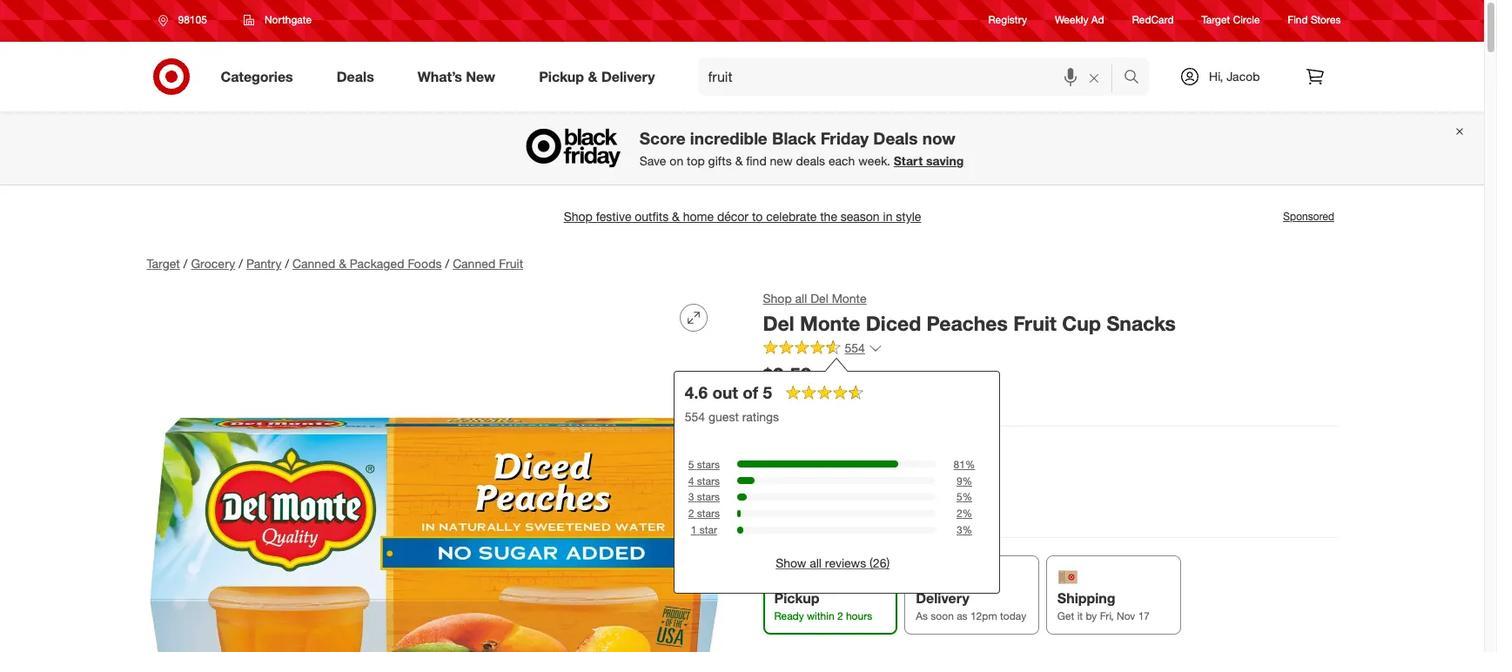 Task type: locate. For each thing, give the bounding box(es) containing it.
1 horizontal spatial 4
[[780, 485, 788, 503]]

of
[[743, 382, 759, 402]]

$0.24
[[819, 370, 848, 385]]

4 down count
[[780, 485, 788, 503]]

northgate down (
[[777, 391, 832, 406]]

4 inside "link"
[[780, 485, 788, 503]]

pickup & delivery link
[[524, 57, 677, 96]]

as
[[957, 610, 968, 623]]

0 vertical spatial monte
[[832, 291, 867, 306]]

% for 2
[[963, 507, 973, 520]]

1 vertical spatial deals
[[874, 128, 918, 148]]

5 right of
[[763, 382, 772, 402]]

0 horizontal spatial 554
[[685, 409, 705, 424]]

0 vertical spatial all
[[795, 291, 807, 306]]

target circle link
[[1202, 13, 1260, 27]]

on
[[670, 153, 684, 168]]

diced
[[866, 311, 921, 335]]

0 horizontal spatial northgate
[[265, 13, 312, 26]]

0 horizontal spatial 5
[[688, 458, 694, 471]]

2 horizontal spatial 4
[[808, 445, 816, 463]]

5 stars
[[688, 458, 720, 471]]

$3.59 ( $0.24 /ounce )
[[763, 362, 889, 386]]

5 for 5 %
[[957, 490, 963, 504]]

1 vertical spatial northgate
[[777, 391, 832, 406]]

stores
[[1311, 13, 1341, 26]]

del
[[811, 291, 829, 306], [763, 311, 795, 335]]

search
[[1116, 69, 1158, 87]]

target
[[1202, 13, 1231, 26], [147, 256, 180, 271]]

1 horizontal spatial 5
[[763, 382, 772, 402]]

snacks
[[1107, 311, 1176, 335]]

0 vertical spatial 554
[[845, 340, 865, 355]]

2 horizontal spatial 5
[[957, 490, 963, 504]]

pickup up the ready
[[774, 590, 820, 607]]

/
[[184, 256, 188, 271], [239, 256, 243, 271], [285, 256, 289, 271], [445, 256, 449, 271]]

1 vertical spatial &
[[735, 153, 743, 168]]

1 horizontal spatial pickup
[[774, 590, 820, 607]]

5 for 5 stars
[[688, 458, 694, 471]]

new
[[466, 68, 496, 85]]

5 up the "4 stars"
[[688, 458, 694, 471]]

get
[[1058, 610, 1075, 623]]

fruit left cup at right
[[1014, 311, 1057, 335]]

ratings
[[742, 409, 779, 424]]

/ right pantry link
[[285, 256, 289, 271]]

delivery
[[602, 68, 655, 85], [916, 590, 970, 607]]

0 horizontal spatial pickup
[[539, 68, 584, 85]]

1 vertical spatial target
[[147, 256, 180, 271]]

2 left hours
[[837, 610, 843, 623]]

% up 5 %
[[963, 474, 973, 487]]

all right shop at top
[[795, 291, 807, 306]]

target circle
[[1202, 13, 1260, 26]]

weekly ad link
[[1055, 13, 1105, 27]]

1 horizontal spatial target
[[1202, 13, 1231, 26]]

1 horizontal spatial fruit
[[1014, 311, 1057, 335]]

packaged
[[350, 256, 404, 271]]

4 up '3 stars'
[[688, 474, 694, 487]]

554 down 4.6
[[685, 409, 705, 424]]

pickup right new
[[539, 68, 584, 85]]

% up 3 %
[[963, 507, 973, 520]]

registry
[[989, 13, 1027, 26]]

81
[[954, 458, 966, 471]]

0 horizontal spatial fruit
[[499, 256, 523, 271]]

% for 5
[[963, 490, 973, 504]]

stars up the "4 stars"
[[697, 458, 720, 471]]

% up 9 %
[[966, 458, 975, 471]]

98105 button
[[147, 4, 225, 36]]

pantry
[[246, 256, 282, 271]]

% down 9 %
[[963, 490, 973, 504]]

/ left pantry link
[[239, 256, 243, 271]]

2 inside pickup ready within 2 hours
[[837, 610, 843, 623]]

1 horizontal spatial delivery
[[916, 590, 970, 607]]

star
[[700, 523, 717, 536]]

0 vertical spatial deals
[[337, 68, 374, 85]]

4 for 4 stars
[[688, 474, 694, 487]]

target / grocery / pantry / canned & packaged foods / canned fruit
[[147, 256, 523, 271]]

2 / from the left
[[239, 256, 243, 271]]

target left grocery
[[147, 256, 180, 271]]

0 vertical spatial 3
[[688, 490, 694, 504]]

canned right pantry link
[[293, 256, 335, 271]]

saving
[[926, 153, 964, 168]]

1 horizontal spatial 554
[[845, 340, 865, 355]]

1 horizontal spatial canned
[[453, 256, 496, 271]]

0 horizontal spatial &
[[339, 256, 347, 271]]

0 horizontal spatial canned
[[293, 256, 335, 271]]

monte up diced
[[832, 291, 867, 306]]

stars up 2 stars
[[697, 490, 720, 504]]

1 horizontal spatial deals
[[874, 128, 918, 148]]

0 vertical spatial delivery
[[602, 68, 655, 85]]

fruit right foods
[[499, 256, 523, 271]]

3 down '2 %'
[[957, 523, 963, 536]]

1 horizontal spatial 3
[[957, 523, 963, 536]]

0 vertical spatial 5
[[763, 382, 772, 402]]

4
[[808, 445, 816, 463], [688, 474, 694, 487], [780, 485, 788, 503]]

1 horizontal spatial 2
[[837, 610, 843, 623]]

0 vertical spatial del
[[811, 291, 829, 306]]

3 for 3 %
[[957, 523, 963, 536]]

delivery up soon
[[916, 590, 970, 607]]

3 stars from the top
[[697, 490, 720, 504]]

0 vertical spatial pickup
[[539, 68, 584, 85]]

1 stars from the top
[[697, 458, 720, 471]]

2 horizontal spatial 2
[[957, 507, 963, 520]]

redcard
[[1132, 13, 1174, 26]]

by
[[1086, 610, 1097, 623]]

5 down the 9 in the bottom of the page
[[957, 490, 963, 504]]

%
[[966, 458, 975, 471], [963, 474, 973, 487], [963, 490, 973, 504], [963, 507, 973, 520], [963, 523, 973, 536]]

1 horizontal spatial northgate
[[777, 391, 832, 406]]

grocery
[[191, 256, 235, 271]]

0 horizontal spatial all
[[795, 291, 807, 306]]

at northgate
[[763, 391, 832, 406]]

2
[[688, 507, 694, 520], [957, 507, 963, 520], [837, 610, 843, 623]]

week.
[[859, 153, 891, 168]]

all for shop all del monte del monte diced peaches fruit cup snacks
[[795, 291, 807, 306]]

1 vertical spatial 3
[[957, 523, 963, 536]]

% down '2 %'
[[963, 523, 973, 536]]

3 up 2 stars
[[688, 490, 694, 504]]

4 stars from the top
[[697, 507, 720, 520]]

pickup
[[539, 68, 584, 85], [774, 590, 820, 607]]

group containing count
[[761, 444, 1338, 520]]

0 horizontal spatial 4
[[688, 474, 694, 487]]

deals
[[337, 68, 374, 85], [874, 128, 918, 148]]

4 right count
[[808, 445, 816, 463]]

554 for 554 guest ratings
[[685, 409, 705, 424]]

del right shop at top
[[811, 291, 829, 306]]

reviews
[[825, 556, 866, 570]]

1 vertical spatial pickup
[[774, 590, 820, 607]]

stars for 3 stars
[[697, 490, 720, 504]]

2 stars from the top
[[697, 474, 720, 487]]

1 vertical spatial 554
[[685, 409, 705, 424]]

northgate
[[265, 13, 312, 26], [777, 391, 832, 406]]

group
[[761, 444, 1338, 520]]

deals left what's
[[337, 68, 374, 85]]

1 vertical spatial all
[[810, 556, 822, 570]]

5 %
[[957, 490, 973, 504]]

0 horizontal spatial del
[[763, 311, 795, 335]]

&
[[588, 68, 598, 85], [735, 153, 743, 168], [339, 256, 347, 271]]

fruit
[[499, 256, 523, 271], [1014, 311, 1057, 335]]

monte up 554 link
[[800, 311, 861, 335]]

1 vertical spatial fruit
[[1014, 311, 1057, 335]]

advertisement region
[[133, 196, 1352, 238]]

stars for 4 stars
[[697, 474, 720, 487]]

pickup inside pickup ready within 2 hours
[[774, 590, 820, 607]]

0 vertical spatial &
[[588, 68, 598, 85]]

foods
[[408, 256, 442, 271]]

target left circle
[[1202, 13, 1231, 26]]

as
[[916, 610, 928, 623]]

0 horizontal spatial 3
[[688, 490, 694, 504]]

fruit inside shop all del monte del monte diced peaches fruit cup snacks
[[1014, 311, 1057, 335]]

1 vertical spatial delivery
[[916, 590, 970, 607]]

0 horizontal spatial 2
[[688, 507, 694, 520]]

0 vertical spatial northgate
[[265, 13, 312, 26]]

1 horizontal spatial all
[[810, 556, 822, 570]]

delivery inside the delivery as soon as 12pm today
[[916, 590, 970, 607]]

)
[[886, 370, 889, 385]]

0 vertical spatial target
[[1202, 13, 1231, 26]]

target inside target circle link
[[1202, 13, 1231, 26]]

0 horizontal spatial delivery
[[602, 68, 655, 85]]

2 vertical spatial 5
[[957, 490, 963, 504]]

0 horizontal spatial target
[[147, 256, 180, 271]]

deals up start
[[874, 128, 918, 148]]

northgate up categories link
[[265, 13, 312, 26]]

del down shop at top
[[763, 311, 795, 335]]

3
[[688, 490, 694, 504], [957, 523, 963, 536]]

shipping
[[1058, 590, 1116, 607]]

all right show
[[810, 556, 822, 570]]

554 up /ounce
[[845, 340, 865, 355]]

4.6 out of 5
[[685, 382, 772, 402]]

0 horizontal spatial deals
[[337, 68, 374, 85]]

stars up '3 stars'
[[697, 474, 720, 487]]

target link
[[147, 256, 180, 271]]

/ right foods
[[445, 256, 449, 271]]

2 up 1
[[688, 507, 694, 520]]

find stores link
[[1288, 13, 1341, 27]]

stars up star
[[697, 507, 720, 520]]

17
[[1139, 610, 1150, 623]]

what's new
[[418, 68, 496, 85]]

find
[[1288, 13, 1308, 26]]

2 horizontal spatial &
[[735, 153, 743, 168]]

search button
[[1116, 57, 1158, 99]]

/ right target link
[[184, 256, 188, 271]]

2 up 3 %
[[957, 507, 963, 520]]

delivery up score
[[602, 68, 655, 85]]

monte
[[832, 291, 867, 306], [800, 311, 861, 335]]

ready
[[774, 610, 804, 623]]

canned right foods
[[453, 256, 496, 271]]

1 vertical spatial 5
[[688, 458, 694, 471]]

shop all del monte del monte diced peaches fruit cup snacks
[[763, 291, 1176, 335]]

3 %
[[957, 523, 973, 536]]

all inside shop all del monte del monte diced peaches fruit cup snacks
[[795, 291, 807, 306]]

5
[[763, 382, 772, 402], [688, 458, 694, 471], [957, 490, 963, 504]]

1
[[691, 523, 697, 536]]

score incredible black friday deals now save on top gifts & find new deals each week. start saving
[[640, 128, 964, 168]]

all inside the show all reviews (26) button
[[810, 556, 822, 570]]



Task type: describe. For each thing, give the bounding box(es) containing it.
count
[[763, 445, 801, 463]]

count 4
[[763, 445, 816, 463]]

554 link
[[763, 339, 883, 359]]

what's
[[418, 68, 462, 85]]

gifts
[[708, 153, 732, 168]]

2 for 2 %
[[957, 507, 963, 520]]

3 for 3 stars
[[688, 490, 694, 504]]

1 vertical spatial del
[[763, 311, 795, 335]]

now
[[923, 128, 956, 148]]

what's new link
[[403, 57, 517, 96]]

2 %
[[957, 507, 973, 520]]

peaches
[[927, 311, 1008, 335]]

2 for 2 stars
[[688, 507, 694, 520]]

grocery link
[[191, 256, 235, 271]]

& inside score incredible black friday deals now save on top gifts & find new deals each week. start saving
[[735, 153, 743, 168]]

black
[[772, 128, 816, 148]]

at
[[763, 391, 774, 406]]

find stores
[[1288, 13, 1341, 26]]

ad
[[1092, 13, 1105, 26]]

delivery as soon as 12pm today
[[916, 590, 1027, 623]]

save
[[640, 153, 666, 168]]

1 canned from the left
[[293, 256, 335, 271]]

circle
[[1233, 13, 1260, 26]]

9
[[957, 474, 963, 487]]

% for 9
[[963, 474, 973, 487]]

% for 3
[[963, 523, 973, 536]]

weekly ad
[[1055, 13, 1105, 26]]

target for target circle
[[1202, 13, 1231, 26]]

(
[[815, 370, 819, 385]]

4 / from the left
[[445, 256, 449, 271]]

today
[[1000, 610, 1027, 623]]

4.6
[[685, 382, 708, 402]]

1 horizontal spatial &
[[588, 68, 598, 85]]

score
[[640, 128, 686, 148]]

incredible
[[690, 128, 768, 148]]

northgate inside dropdown button
[[265, 13, 312, 26]]

out
[[713, 382, 738, 402]]

12pm
[[971, 610, 997, 623]]

stars for 2 stars
[[697, 507, 720, 520]]

/ounce
[[848, 370, 886, 385]]

deals
[[796, 153, 825, 168]]

2 stars
[[688, 507, 720, 520]]

find
[[746, 153, 767, 168]]

pickup for ready
[[774, 590, 820, 607]]

top
[[687, 153, 705, 168]]

4 stars
[[688, 474, 720, 487]]

cup
[[1062, 311, 1101, 335]]

start
[[894, 153, 923, 168]]

hours
[[846, 610, 873, 623]]

jacob
[[1227, 69, 1260, 84]]

fri,
[[1100, 610, 1114, 623]]

friday
[[821, 128, 869, 148]]

target for target / grocery / pantry / canned & packaged foods / canned fruit
[[147, 256, 180, 271]]

pickup for &
[[539, 68, 584, 85]]

% for 81
[[966, 458, 975, 471]]

9 %
[[957, 474, 973, 487]]

1 horizontal spatial del
[[811, 291, 829, 306]]

4 for 4
[[780, 485, 788, 503]]

What can we help you find? suggestions appear below search field
[[698, 57, 1128, 96]]

pickup & delivery
[[539, 68, 655, 85]]

81 %
[[954, 458, 975, 471]]

1 / from the left
[[184, 256, 188, 271]]

pantry link
[[246, 256, 282, 271]]

each
[[829, 153, 855, 168]]

554 guest ratings
[[685, 409, 779, 424]]

(26)
[[870, 556, 890, 570]]

within
[[807, 610, 835, 623]]

del monte diced peaches fruit cup snacks, 1 of 5 image
[[147, 290, 721, 652]]

it
[[1078, 610, 1083, 623]]

soon
[[931, 610, 954, 623]]

3 / from the left
[[285, 256, 289, 271]]

guest
[[709, 409, 739, 424]]

delivery inside pickup & delivery link
[[602, 68, 655, 85]]

categories
[[221, 68, 293, 85]]

pickup ready within 2 hours
[[774, 590, 873, 623]]

554 for 554
[[845, 340, 865, 355]]

deals inside score incredible black friday deals now save on top gifts & find new deals each week. start saving
[[874, 128, 918, 148]]

canned fruit link
[[453, 256, 523, 271]]

shipping get it by fri, nov 17
[[1058, 590, 1150, 623]]

2 canned from the left
[[453, 256, 496, 271]]

registry link
[[989, 13, 1027, 27]]

stars for 5 stars
[[697, 458, 720, 471]]

98105
[[178, 13, 207, 26]]

2 vertical spatial &
[[339, 256, 347, 271]]

show
[[776, 556, 807, 570]]

1 star
[[691, 523, 717, 536]]

new
[[770, 153, 793, 168]]

categories link
[[206, 57, 315, 96]]

redcard link
[[1132, 13, 1174, 27]]

4 link
[[765, 475, 803, 513]]

1 vertical spatial monte
[[800, 311, 861, 335]]

hi,
[[1209, 69, 1224, 84]]

0 vertical spatial fruit
[[499, 256, 523, 271]]

deals link
[[322, 57, 396, 96]]

show all reviews (26)
[[776, 556, 890, 570]]

all for show all reviews (26)
[[810, 556, 822, 570]]

weekly
[[1055, 13, 1089, 26]]

3 stars
[[688, 490, 720, 504]]



Task type: vqa. For each thing, say whether or not it's contained in the screenshot.
from to the top
no



